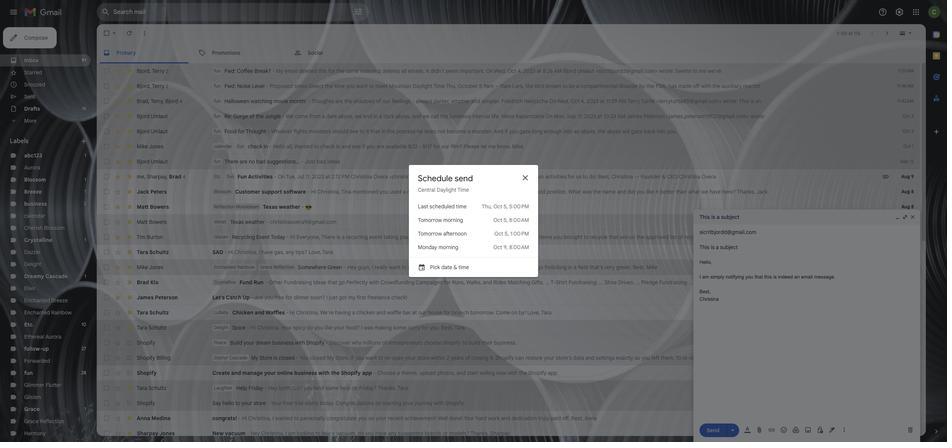 Task type: locate. For each thing, give the bounding box(es) containing it.
9 cell from the top
[[893, 385, 920, 392]]

menu item containing tomorrow morning
[[409, 214, 538, 227]]

1 horizontal spatial now
[[496, 370, 506, 377]]

bjord , terry 2 for fwd: noise level
[[137, 83, 168, 89]]

abyss
[[607, 128, 621, 135]]

the left the name
[[593, 189, 601, 195]]

brad for klo
[[137, 279, 149, 286]]

3 for we come from a dark abyss, we end in a dark abyss, and we call the luminous interval life. nikos kazantzakis on mon, sep 11, 2023 at 10:24 am james peterson <james.peterson1902@gmail.com> wrote:
[[912, 113, 914, 119]]

2 horizontal spatial we
[[701, 189, 708, 195]]

dazzle link
[[24, 249, 40, 256]]

in up "check in - hello all, wanted to check in and see if you are available 8/12 - 8/17 for our film? please let me know, mike"
[[382, 128, 386, 135]]

38 ͏‌ from the left
[[607, 370, 609, 377]]

important according to google magic. switch for blossom customer support software - hi christina, tina mentioned you used a different helpdesk or customer support software in an old position. what was the name and did you like it better than what we have here? thanks, jack
[[125, 188, 133, 196]]

chicken
[[232, 310, 253, 316]]

upload
[[419, 370, 436, 377]]

0 horizontal spatial app
[[362, 370, 372, 377]]

my left store
[[251, 355, 258, 362]]

with right journey
[[434, 400, 444, 407]]

4 not important switch from the top
[[125, 400, 133, 407]]

glisten for glisten recycling event today - hi everyone, there is a recycling event taking place right now in the south parking lot. please bring any items you brought to recycle that are on the approved list of recyclable items. thank you, tim
[[214, 234, 228, 240]]

laughter
[[214, 386, 233, 391]]

our
[[383, 98, 391, 105], [441, 143, 450, 150], [418, 310, 426, 316]]

aug
[[902, 174, 910, 180], [902, 189, 910, 195], [902, 204, 910, 210], [902, 219, 910, 225], [902, 234, 910, 240], [902, 249, 910, 255], [902, 431, 910, 437]]

fun inside labels navigation
[[24, 370, 33, 377]]

4 for bjord
[[180, 98, 182, 104]]

2 horizontal spatial christina
[[679, 173, 701, 180]]

͏‌
[[557, 370, 559, 377], [559, 370, 560, 377], [560, 370, 561, 377], [561, 370, 563, 377], [563, 370, 564, 377], [564, 370, 565, 377], [565, 370, 567, 377], [567, 370, 568, 377], [568, 370, 569, 377], [569, 370, 571, 377], [571, 370, 572, 377], [572, 370, 574, 377], [574, 370, 575, 377], [575, 370, 576, 377], [576, 370, 578, 377], [578, 370, 579, 377], [579, 370, 580, 377], [580, 370, 582, 377], [582, 370, 583, 377], [583, 370, 584, 377], [584, 370, 586, 377], [586, 370, 587, 377], [587, 370, 588, 377], [588, 370, 590, 377], [590, 370, 591, 377], [591, 370, 592, 377], [592, 370, 594, 377], [594, 370, 595, 377], [595, 370, 597, 377], [597, 370, 598, 377], [598, 370, 599, 377], [599, 370, 601, 377], [601, 370, 602, 377], [602, 370, 603, 377], [603, 370, 605, 377], [605, 370, 606, 377], [606, 370, 607, 377], [607, 370, 609, 377], [609, 370, 610, 377], [610, 370, 611, 377], [611, 370, 613, 377], [613, 370, 614, 377]]

grace
[[260, 265, 272, 270], [24, 406, 40, 413], [24, 418, 39, 425]]

1 not important switch from the top
[[125, 339, 133, 347]]

morning for tomorrow morning
[[443, 217, 463, 224]]

1 vertical spatial breeze
[[51, 297, 68, 304]]

0 horizontal spatial please
[[464, 143, 480, 150]]

2 tara schultz from the top
[[137, 310, 169, 316]]

2 vertical spatial some
[[326, 385, 339, 392]]

at left 8:26
[[537, 68, 542, 74]]

software
[[283, 189, 306, 195], [503, 189, 524, 195]]

brad for ,
[[137, 98, 148, 105]]

tara schultz for help
[[137, 385, 166, 392]]

matt for texas
[[137, 219, 148, 226]]

1 horizontal spatial store
[[417, 355, 430, 362]]

central
[[418, 187, 435, 194]]

best, right do!
[[598, 173, 610, 180]]

bjord umlaut for there
[[137, 158, 168, 165]]

glimmer flutter link
[[24, 382, 61, 389]]

0 vertical spatial guys,
[[490, 173, 502, 180]]

schultz for spice
[[148, 325, 166, 331]]

None search field
[[97, 3, 369, 21]]

6 important because it matched one of your importance filters. switch from the top
[[125, 143, 133, 150]]

important because it matched one of your importance filters. switch for fun food for thought - whoever fights monsters should see to it that in the process he does not become a monster. and if you gaze long enough into an abyss, the abyss will gaze back into you.
[[125, 128, 133, 135]]

5, for 8:00 am
[[504, 217, 508, 224]]

4, for 8:26
[[518, 68, 522, 74]]

3 important according to google magic. switch from the top
[[125, 218, 133, 226]]

first
[[357, 294, 366, 301]]

0 horizontal spatial some
[[326, 385, 339, 392]]

important according to google magic. switch
[[125, 188, 133, 196], [125, 203, 133, 211], [125, 218, 133, 226], [125, 234, 133, 241], [125, 249, 133, 256], [125, 264, 133, 271], [125, 279, 133, 287], [125, 294, 133, 302], [125, 309, 133, 317], [125, 324, 133, 332], [125, 385, 133, 392], [125, 415, 133, 423], [125, 430, 133, 438]]

aug for velvet texas weather - christinaovera9@gmail.com
[[902, 219, 910, 225]]

1 menu item from the top
[[409, 200, 538, 214]]

& inside menu item
[[454, 264, 457, 271]]

coffee
[[237, 68, 253, 74]]

1 horizontal spatial support
[[483, 189, 501, 195]]

blossom inside blossom customer support software - hi christina, tina mentioned you used a different helpdesk or customer support software in an old position. what was the name and did you like it better than what we have here? thanks, jack
[[214, 189, 231, 195]]

8 ͏‌ from the left
[[567, 370, 568, 377]]

0 vertical spatial grace reflection
[[260, 265, 294, 270]]

11 cell from the top
[[893, 415, 920, 423]]

proposed
[[270, 83, 293, 90]]

cascade inside 'zephyr cascade my store is closed - you closed my store. if you want to re-open your store within 2 years of closing it, shopify can restore your store's data and settings exactly as you left them. to re-open your store, contact'
[[229, 355, 247, 361]]

0 vertical spatial thanks,
[[737, 189, 756, 195]]

fun left the no
[[214, 159, 221, 164]]

2 tim from the left
[[753, 234, 762, 241]]

on left the starting
[[375, 400, 381, 407]]

1 horizontal spatial love,
[[527, 310, 540, 316]]

important according to google magic. switch for velvet texas weather - christinaovera9@gmail.com
[[125, 218, 133, 226]]

and left waffle
[[377, 310, 386, 316]]

umlaut for whoever fights monsters should see to it that in the process he does not become a monster. and if you gaze long enough into an abyss, the abyss will gaze back into you.
[[151, 128, 168, 135]]

gaze
[[519, 128, 531, 135], [631, 128, 643, 135]]

1 horizontal spatial your
[[464, 415, 474, 422]]

menu
[[409, 200, 538, 277]]

umlaut
[[577, 68, 594, 74], [151, 113, 168, 120], [151, 128, 168, 135], [151, 158, 168, 165]]

2 tomorrow from the top
[[418, 231, 442, 237]]

shadows
[[354, 98, 375, 105]]

1 bjord umlaut from the top
[[137, 113, 168, 120]]

0 horizontal spatial check
[[248, 143, 262, 150]]

7 row from the top
[[97, 154, 920, 169]]

1 vertical spatial business
[[272, 340, 294, 347]]

wed, up mon,
[[558, 98, 570, 105]]

elixir
[[24, 285, 36, 292]]

of right shadows
[[376, 98, 381, 105]]

build
[[230, 340, 242, 347]]

online
[[277, 370, 293, 377]]

0 horizontal spatial open
[[392, 355, 404, 362]]

2 fwd: from the top
[[225, 83, 236, 90]]

cell
[[893, 264, 920, 271], [893, 279, 920, 287], [893, 294, 920, 302], [893, 309, 920, 317], [893, 324, 920, 332], [893, 339, 920, 347], [893, 355, 920, 362], [893, 370, 920, 377], [893, 385, 920, 392], [893, 400, 920, 407], [893, 415, 920, 423]]

i right food?
[[361, 325, 363, 331]]

1 horizontal spatial you.
[[667, 128, 677, 135]]

the left bird on the top right of page
[[526, 83, 534, 90]]

aug for fun activities - on tue, jul 11, 2023 at 2:12 pm christina overa <christinaovera9@gmail.com> wrote: hey guys, i found some fun activities for us to do! best, christina -- founder & ceo christina overa
[[902, 174, 910, 180]]

0 vertical spatial was
[[582, 189, 592, 195]]

0 vertical spatial brad
[[137, 98, 148, 105]]

8 for christinaovera9@gmail.com
[[911, 219, 914, 225]]

1 horizontal spatial open
[[690, 355, 702, 362]]

fun inside fun re: gorge of the jungle - we come from a dark abyss, we end in a dark abyss, and we call the luminous interval life. nikos kazantzakis on mon, sep 11, 2023 at 10:24 am james peterson <james.peterson1902@gmail.com> wrote:
[[214, 113, 221, 119]]

wed, for nietzsche
[[558, 98, 570, 105]]

4 inside "me , sharpay , brad 4"
[[183, 174, 185, 180]]

spice
[[232, 325, 246, 331]]

2 not important switch from the top
[[125, 355, 133, 362]]

8:00 am for oct 9, 8:00 am
[[509, 244, 529, 251]]

1 vertical spatial was
[[364, 325, 373, 331]]

at right bar
[[412, 310, 417, 316]]

schultz for help
[[148, 385, 166, 392]]

important because it matched one of your importance filters. switch for fun fwd: noise level - proposed times select the time you want to meet mountain daylight time thu, october 5 9am – 11am lark, the bird known to be a compartmental disaster by the fda, has made off with the auxiliary reactor
[[125, 82, 133, 90]]

16 row from the top
[[97, 290, 920, 305]]

2 8:00 am from the top
[[509, 244, 529, 251]]

mike right know, at the right of page
[[512, 143, 523, 150]]

blossom for blossom customer support software - hi christina, tina mentioned you used a different helpdesk or customer support software in an old position. what was the name and did you like it better than what we have here? thanks, jack
[[214, 189, 231, 195]]

1 into from the left
[[564, 128, 573, 135]]

important mainly because you often read messages with this label. switch
[[125, 173, 133, 181]]

28 ͏‌ from the left
[[594, 370, 595, 377]]

2 into from the left
[[657, 128, 666, 135]]

theme,
[[401, 370, 418, 377]]

on left "approved"
[[629, 234, 635, 241]]

inbox
[[24, 57, 39, 64]]

crystalline down 'cherish'
[[24, 237, 52, 244]]

schultz for chicken
[[149, 310, 169, 316]]

2 bjord umlaut from the top
[[137, 128, 168, 135]]

scheduled
[[430, 203, 455, 210]]

1 mike jones from the top
[[137, 143, 163, 150]]

best, down house
[[441, 325, 453, 331]]

1 horizontal spatial go
[[537, 264, 543, 271]]

if down end
[[362, 143, 365, 150]]

3 8 from the top
[[911, 219, 914, 225]]

jack right here?
[[757, 189, 768, 195]]

jones for check in
[[149, 143, 163, 150]]

4 important because it matched one of your importance filters. switch from the top
[[125, 113, 133, 120]]

closed up the online
[[279, 355, 295, 362]]

bad right just
[[317, 158, 326, 165]]

row containing brad
[[97, 94, 920, 109]]

1 8 from the top
[[911, 189, 914, 195]]

tara schultz for spice
[[137, 325, 166, 331]]

1 horizontal spatial was
[[582, 189, 592, 195]]

tomorrow for tomorrow morning
[[418, 217, 442, 224]]

now up monday
[[427, 234, 437, 241]]

row containing sharpay jones
[[97, 426, 920, 441]]

0 vertical spatial wed,
[[494, 68, 506, 74]]

0 vertical spatial reflection
[[214, 204, 235, 210]]

1 christina from the left
[[351, 173, 372, 180]]

33 ͏‌ from the left
[[601, 370, 602, 377]]

james
[[627, 113, 642, 120], [137, 294, 154, 301]]

tim
[[137, 234, 145, 241], [753, 234, 762, 241]]

grace reflection up harmony link
[[24, 418, 64, 425]]

somewhere green - hey guys, i really want to get away for a few days or a week or so. i just want to go frolicking in a field that's very green. best, mike
[[298, 264, 658, 271]]

4 8 from the top
[[911, 234, 914, 240]]

aurora link
[[24, 164, 40, 171]]

crystalline inside labels navigation
[[24, 237, 52, 244]]

1 jack from the left
[[137, 189, 149, 195]]

discover
[[330, 340, 351, 347]]

1 8:00 am from the top
[[509, 217, 529, 224]]

oct
[[508, 68, 516, 74], [571, 98, 580, 105], [903, 113, 910, 119], [903, 129, 910, 134], [904, 144, 911, 149], [494, 203, 502, 210], [494, 217, 502, 224], [495, 231, 503, 237], [493, 244, 502, 251]]

0 horizontal spatial do
[[307, 325, 313, 331]]

refresh image
[[125, 29, 133, 37]]

overa right ceo
[[702, 173, 716, 180]]

4 inside brad , terry , bjord 4
[[180, 98, 182, 104]]

tara down "james peterson"
[[137, 310, 148, 316]]

or right helpdesk
[[452, 189, 457, 195]]

, for fun fwd: noise level - proposed times select the time you want to meet mountain daylight time thu, october 5 9am – 11am lark, the bird known to be a compartmental disaster by the fda, has made off with the auxiliary reactor
[[149, 83, 151, 89]]

4 tara schultz from the top
[[137, 385, 166, 392]]

1 fwd: from the top
[[225, 68, 236, 74]]

2 bad from the left
[[317, 158, 326, 165]]

fun fwd: coffee break? - my email deleted this for the same reason it deletes all emails. it didn't seem important. on wed, oct 4, 2023 at 8:26 am bjord umlaut <sicritbjordd@gmail.com> wrote: seems to me we've
[[214, 68, 722, 74]]

fun
[[214, 68, 221, 74], [214, 83, 221, 89], [214, 98, 221, 104], [214, 113, 221, 119], [214, 129, 221, 134], [237, 144, 244, 149], [214, 159, 221, 164], [536, 173, 544, 180], [227, 174, 234, 180], [24, 370, 33, 377]]

aug for glisten recycling event today - hi everyone, there is a recycling event taking place right now in the south parking lot. please bring any items you brought to recycle that are on the approved list of recyclable items. thank you, tim
[[902, 234, 910, 240]]

within
[[431, 355, 445, 362]]

0 vertical spatial there
[[225, 158, 238, 165]]

crystalline inside crystalline fund run - other fundraising ideas that go perfectly with crowdfunding campaigns for runs, walks, and rides matching gifts. ... t-shirt fundraising. ... shoe drives. ... pledge fundraising. ... volunteer grants.
[[214, 280, 236, 285]]

... left shoe
[[599, 279, 603, 286]]

7 ͏‌ from the left
[[565, 370, 567, 377]]

8 cell from the top
[[893, 370, 920, 377]]

2 horizontal spatial our
[[441, 143, 450, 150]]

not important switch for row containing shopify billing
[[125, 355, 133, 362]]

reflection up velvet
[[214, 204, 235, 210]]

not
[[438, 128, 445, 135]]

41 ͏‌ from the left
[[611, 370, 613, 377]]

have down congrats! - hi christina, i wanted to personally congratulate you on your recent achievement! well done! your hard work and dedication truly paid off. best, anna
[[375, 431, 387, 437]]

7
[[911, 249, 914, 255]]

8:00 am down 5:00 pm
[[509, 217, 529, 224]]

dreamy cascade link
[[24, 273, 68, 280]]

reflection inside reflection moonbeam texas weather
[[214, 204, 235, 210]]

2023 up bird on the top right of page
[[523, 68, 535, 74]]

3 cell from the top
[[893, 294, 920, 302]]

0 vertical spatial blossom
[[24, 177, 46, 183]]

jul
[[297, 173, 304, 180]]

was right what
[[582, 189, 592, 195]]

12 row from the top
[[97, 230, 920, 245]]

schedule send dialog
[[409, 165, 538, 277]]

0 horizontal spatial have
[[262, 249, 273, 256]]

enchanted rainbow inside labels navigation
[[24, 310, 72, 316]]

approved
[[646, 234, 669, 241]]

2 app from the left
[[548, 370, 557, 377]]

primary tab
[[97, 42, 192, 64]]

20 ͏‌ from the left
[[583, 370, 584, 377]]

paid
[[550, 415, 561, 422]]

create and manage your online business with the shopify app - choose a theme, upload photos, and start selling now with the shopify app ͏‌ ͏‌ ͏‌ ͏‌ ͏‌ ͏‌ ͏‌ ͏‌ ͏‌ ͏‌ ͏‌ ͏‌ ͏‌ ͏‌ ͏‌ ͏‌ ͏‌ ͏‌ ͏‌ ͏‌ ͏‌ ͏‌ ͏‌ ͏‌ ͏‌ ͏‌ ͏‌ ͏‌ ͏‌ ͏‌ ͏‌ ͏‌ ͏‌ ͏‌ ͏‌ ͏‌ ͏‌ ͏‌ ͏‌ ͏‌ ͏‌ ͏‌
[[212, 370, 614, 377]]

3 row from the top
[[97, 94, 920, 109]]

1 vertical spatial etc.
[[24, 322, 34, 328]]

want
[[356, 83, 368, 90], [389, 264, 401, 271], [518, 264, 530, 271], [365, 355, 377, 362]]

on up 9am
[[486, 68, 493, 74]]

pick date & time menu item
[[409, 257, 538, 277]]

bowers down peters on the left top
[[150, 204, 169, 211]]

am for 11:39
[[619, 98, 626, 105]]

main content
[[97, 24, 926, 443]]

software down found on the top of the page
[[503, 189, 524, 195]]

menu item containing tomorrow afternoon
[[409, 227, 538, 241]]

if
[[505, 128, 508, 135], [362, 143, 365, 150]]

1 vertical spatial calendar
[[24, 213, 45, 220]]

christina, down recycling
[[235, 249, 258, 256]]

1 horizontal spatial guys,
[[490, 173, 502, 180]]

0 vertical spatial is
[[750, 98, 754, 105]]

etc. up ethereal
[[24, 322, 34, 328]]

days
[[453, 264, 465, 271]]

laughter help friday - hey both, can you lend some help on friday? thanks, tara
[[214, 385, 408, 392]]

0 vertical spatial if
[[505, 128, 508, 135]]

shopify right it,
[[496, 355, 514, 362]]

delight for delight spice - hi christina, how spicy do you like your food? i was making some curry for you. best, tara
[[214, 325, 228, 331]]

1 oct 3 from the top
[[903, 113, 914, 119]]

their
[[482, 340, 493, 347]]

time
[[433, 83, 445, 90], [458, 187, 469, 194]]

time up runs,
[[459, 264, 469, 271]]

15 row from the top
[[97, 275, 920, 290]]

0 horizontal spatial me
[[137, 173, 144, 180]]

1 horizontal spatial calendar
[[214, 144, 232, 149]]

do right the spicy
[[307, 325, 313, 331]]

search mail image
[[99, 5, 113, 19]]

an left old at top
[[531, 189, 537, 195]]

umlaut for just bad ideas
[[151, 158, 168, 165]]

tomorrow afternoon
[[418, 231, 467, 237]]

1 vertical spatial you.
[[430, 325, 440, 331]]

cascade inside labels navigation
[[45, 273, 68, 280]]

😎 image
[[305, 204, 312, 211]]

dazzle
[[24, 249, 40, 256]]

support up the thu, oct 5, 5:00 pm
[[483, 189, 501, 195]]

important because it matched one of your importance filters. switch for fun fwd: coffee break? - my email deleted this for the same reason it deletes all emails. it didn't seem important. on wed, oct 4, 2023 at 8:26 am bjord umlaut <sicritbjordd@gmail.com> wrote: seems to me we've
[[125, 67, 133, 75]]

bjord umlaut for re:
[[137, 113, 168, 120]]

fun left re:
[[214, 113, 221, 119]]

schedule
[[418, 173, 453, 184]]

3 tara schultz from the top
[[137, 325, 166, 331]]

0 vertical spatial breeze
[[24, 189, 42, 195]]

snoozed
[[24, 81, 45, 88]]

2 inside labels navigation
[[84, 201, 86, 207]]

1 vertical spatial matt bowers
[[137, 219, 167, 226]]

menu item
[[409, 200, 538, 214], [409, 214, 538, 227], [409, 227, 538, 241], [409, 241, 538, 254]]

list
[[670, 234, 677, 241]]

8 important according to google magic. switch from the top
[[125, 294, 133, 302]]

7 important because it matched one of your importance filters. switch from the top
[[125, 158, 133, 166]]

fun fwd: noise level - proposed times select the time you want to meet mountain daylight time thu, october 5 9am – 11am lark, the bird known to be a compartmental disaster by the fda, has made off with the auxiliary reactor
[[214, 83, 761, 90]]

1 vertical spatial please
[[498, 234, 514, 241]]

last scheduled time
[[418, 203, 467, 210]]

dark right from
[[326, 113, 337, 120]]

10 row from the top
[[97, 200, 920, 215]]

1 bjord , terry 2 from the top
[[137, 67, 168, 74]]

2 open from the left
[[690, 355, 702, 362]]

1 vertical spatial 5,
[[504, 217, 508, 224]]

it
[[426, 68, 429, 74]]

... left the t-
[[545, 279, 550, 286]]

up
[[243, 294, 250, 301]]

a right end
[[379, 113, 382, 120]]

4 for brad
[[183, 174, 185, 180]]

grace down grace link
[[24, 418, 39, 425]]

my
[[276, 68, 283, 74], [251, 355, 258, 362], [327, 355, 334, 362]]

and
[[471, 98, 480, 105], [412, 113, 421, 120], [342, 143, 351, 150], [617, 189, 626, 195], [483, 279, 492, 286], [255, 310, 264, 316], [377, 310, 386, 316], [585, 355, 595, 362], [231, 370, 241, 377], [457, 370, 466, 377], [501, 415, 510, 422]]

32 ͏‌ from the left
[[599, 370, 601, 377]]

row containing shopify billing
[[97, 351, 920, 366]]

1 vertical spatial see
[[352, 143, 361, 150]]

sep left 12
[[901, 159, 909, 164]]

the down can
[[519, 370, 527, 377]]

calendar inside labels navigation
[[24, 213, 45, 220]]

0 vertical spatial etc.
[[214, 174, 222, 180]]

hey left both,
[[269, 385, 278, 392]]

etc.
[[214, 174, 222, 180], [24, 322, 34, 328]]

thu, inside main content
[[446, 83, 457, 90]]

glisten up grace link
[[24, 394, 41, 401]]

hey up blossom customer support software - hi christina, tina mentioned you used a different helpdesk or customer support software in an old position. what was the name and did you like it better than what we have here? thanks, jack
[[479, 173, 488, 180]]

2 horizontal spatial some
[[522, 173, 535, 180]]

25 row from the top
[[97, 426, 920, 441]]

2 christina from the left
[[612, 173, 633, 180]]

important according to google magic. switch for crystalline fund run - other fundraising ideas that go perfectly with crowdfunding campaigns for runs, walks, and rides matching gifts. ... t-shirt fundraising. ... shoe drives. ... pledge fundraising. ... volunteer grants.
[[125, 279, 133, 287]]

1 horizontal spatial software
[[503, 189, 524, 195]]

1 vertical spatial it
[[366, 128, 369, 135]]

store.
[[335, 355, 349, 362]]

1 horizontal spatial breeze
[[51, 297, 68, 304]]

1 for dreamy cascade
[[84, 274, 86, 279]]

of right years
[[465, 355, 470, 362]]

2 mike jones from the top
[[137, 264, 163, 271]]

open down peace build your dream business with shopify - discover why millions of entrepreneurs choose shopify to build their business. ﻿͏ ﻿͏ ﻿͏ ﻿͏ ﻿͏ ﻿͏ ﻿͏ ﻿͏ ﻿͏ ﻿͏ ﻿͏ ﻿͏ ﻿͏ ﻿͏ ﻿͏ ﻿͏ ﻿͏ ﻿͏ ﻿͏ ﻿͏ ﻿͏ ﻿͏ ﻿͏ ﻿͏ ﻿͏ ﻿͏ ﻿͏ ﻿͏ ﻿͏ ﻿͏ ﻿͏ ﻿͏ ﻿͏ ﻿͏ ﻿͏ ﻿͏ ﻿͏ ﻿͏ ﻿͏ ﻿͏ ﻿͏
[[392, 355, 404, 362]]

friday?
[[359, 385, 377, 392]]

2 support from the left
[[483, 189, 501, 195]]

with down can
[[508, 370, 518, 377]]

fun inside 'fun food for thought - whoever fights monsters should see to it that in the process he does not become a monster. and if you gaze long enough into an abyss, the abyss will gaze back into you.'
[[214, 129, 221, 134]]

5, left '1:00 pm' at bottom right
[[505, 231, 509, 237]]

here?
[[722, 189, 736, 195]]

all,
[[287, 143, 293, 150]]

grace down glisten link
[[24, 406, 40, 413]]

times
[[294, 83, 307, 90]]

important because it matched one of your importance filters. switch
[[125, 67, 133, 75], [125, 82, 133, 90], [125, 98, 133, 105], [125, 113, 133, 120], [125, 128, 133, 135], [125, 143, 133, 150], [125, 158, 133, 166]]

james peterson
[[137, 294, 178, 301]]

1 row from the top
[[97, 64, 920, 79]]

2 oct 3 from the top
[[903, 129, 914, 134]]

1 vertical spatial there
[[321, 234, 335, 241]]

42 ͏‌ from the left
[[613, 370, 614, 377]]

main content containing primary
[[97, 24, 926, 443]]

0 horizontal spatial wed,
[[494, 68, 506, 74]]

fun up old at top
[[536, 173, 544, 180]]

12 important according to google magic. switch from the top
[[125, 415, 133, 423]]

9 row from the top
[[97, 184, 920, 200]]

1 for blossom
[[84, 177, 86, 183]]

calendar inside main content
[[214, 144, 232, 149]]

daylight down schedule send heading
[[437, 187, 456, 194]]

not important switch
[[125, 339, 133, 347], [125, 355, 133, 362], [125, 370, 133, 377], [125, 400, 133, 407]]

bad right the no
[[256, 158, 266, 165]]

my left "store." on the left bottom of the page
[[327, 355, 334, 362]]

4,
[[518, 68, 522, 74], [581, 98, 585, 105]]

0 vertical spatial crystalline
[[24, 237, 52, 244]]

thanks,
[[737, 189, 756, 195], [378, 385, 396, 392], [471, 431, 489, 437]]

enchanted for enchanted rainbow 'link'
[[24, 310, 50, 316]]

0 vertical spatial bowers
[[150, 204, 169, 211]]

0 vertical spatial bjord umlaut
[[137, 113, 168, 120]]

2 matt from the top
[[137, 219, 148, 226]]

0 horizontal spatial weather
[[245, 219, 265, 226]]

19 row from the top
[[97, 336, 920, 351]]

your right 'build'
[[244, 340, 254, 347]]

18 row from the top
[[97, 321, 920, 336]]

drafts
[[24, 105, 40, 112]]

and left simpler. on the right of the page
[[471, 98, 480, 105]]

0 vertical spatial our
[[383, 98, 391, 105]]

0 horizontal spatial into
[[564, 128, 573, 135]]

breeze down blossom link on the left top
[[24, 189, 42, 195]]

9,
[[504, 244, 508, 251]]

0 vertical spatial some
[[522, 173, 535, 180]]

1 horizontal spatial &
[[662, 173, 666, 180]]

bring
[[516, 234, 528, 241]]

glisten inside glisten recycling event today - hi everyone, there is a recycling event taking place right now in the south parking lot. please bring any items you brought to recycle that are on the approved list of recyclable items. thank you, tim
[[214, 234, 228, 240]]

11:46 am
[[897, 83, 914, 89]]

glisten inside labels navigation
[[24, 394, 41, 401]]

umlaut for we come from a dark abyss, we end in a dark abyss, and we call the luminous interval life. nikos kazantzakis on mon, sep 11, 2023 at 10:24 am james peterson <james.peterson1902@gmail.com> wrote:
[[151, 113, 168, 120]]

cascade for dreamy
[[45, 273, 68, 280]]

you up new vacuum - hey christina, i am looking to buy a vacuum, do you have any suggested brands or models? thanks, sharpay at the bottom of page
[[358, 415, 367, 422]]

them.
[[661, 355, 674, 362]]

my left email
[[276, 68, 283, 74]]

terry
[[152, 67, 164, 74], [152, 83, 164, 89], [151, 98, 163, 105], [628, 98, 640, 105]]

1 horizontal spatial some
[[393, 325, 406, 331]]

lend
[[314, 385, 324, 392]]

2 row from the top
[[97, 79, 920, 94]]

grace reflection inside labels navigation
[[24, 418, 64, 425]]

1 horizontal spatial tim
[[753, 234, 762, 241]]

go
[[537, 264, 543, 271], [339, 279, 345, 286]]

blossom link
[[24, 177, 46, 183]]

1 vertical spatial thu,
[[482, 203, 492, 210]]

shopify left billing
[[137, 355, 155, 362]]

0 horizontal spatial christina
[[351, 173, 372, 180]]

0 horizontal spatial 4,
[[518, 68, 522, 74]]

-
[[272, 68, 275, 74], [266, 83, 268, 90], [307, 98, 310, 105], [412, 98, 415, 105], [282, 113, 285, 120], [267, 128, 270, 135], [269, 143, 272, 150], [419, 143, 421, 150], [301, 158, 304, 165], [274, 173, 277, 180], [635, 173, 637, 180], [637, 173, 639, 180], [307, 189, 310, 195], [300, 204, 305, 211], [266, 219, 269, 226], [287, 234, 289, 241], [225, 249, 227, 256], [344, 264, 346, 271], [265, 279, 267, 286], [251, 294, 254, 301], [286, 310, 289, 316], [247, 325, 249, 331], [326, 340, 328, 347], [296, 355, 298, 362], [373, 370, 376, 377], [265, 385, 267, 392], [267, 400, 270, 407], [238, 415, 241, 422], [247, 431, 249, 437]]

enchanted rainbow down enchanted breeze link
[[24, 310, 72, 316]]

21 row from the top
[[97, 366, 920, 381]]

tomorrow morning
[[418, 217, 463, 224]]

delight inside labels navigation
[[24, 261, 41, 268]]

enchanted down the "elixir"
[[24, 297, 50, 304]]

0 horizontal spatial 11,
[[305, 173, 311, 180]]

labels heading
[[10, 138, 80, 145]]

1 3 from the top
[[912, 113, 914, 119]]

0 horizontal spatial jack
[[137, 189, 149, 195]]

8 for hi everyone, there is a recycling event taking place right now in the south parking lot. please bring any items you brought to recycle that are on the approved list of recyclable items. thank you, tim
[[911, 234, 914, 240]]

important according to google magic. switch for somewhere green - hey guys, i really want to get away for a few days or a week or so. i just want to go frolicking in a field that's very green. best, mike
[[125, 264, 133, 271]]

i right the soon?
[[326, 294, 328, 301]]

tab list
[[926, 24, 947, 415], [97, 42, 926, 64]]

in
[[374, 113, 378, 120], [382, 128, 386, 135], [264, 143, 268, 150], [336, 143, 340, 150], [525, 189, 529, 195], [438, 234, 442, 241], [568, 264, 572, 271]]

and right create
[[231, 370, 241, 377]]

a left few
[[439, 264, 442, 271]]

want up shadows
[[356, 83, 368, 90]]

your up wanted
[[271, 400, 282, 407]]

0 vertical spatial it
[[378, 68, 381, 74]]

1 important according to google magic. switch from the top
[[125, 188, 133, 196]]

11, right mon,
[[578, 113, 583, 120]]

it right reason
[[378, 68, 381, 74]]

2 vertical spatial any
[[388, 431, 397, 437]]

matt bowers up "tim burton"
[[137, 219, 167, 226]]

0 horizontal spatial closed
[[279, 355, 295, 362]]

2 overa from the left
[[702, 173, 716, 180]]

,
[[149, 67, 151, 74], [149, 83, 151, 89], [148, 98, 150, 105], [163, 98, 164, 105], [144, 173, 146, 180], [166, 173, 168, 180]]

row containing anna medina
[[97, 411, 920, 426]]

we left end
[[355, 113, 362, 120]]

1 horizontal spatial bad
[[317, 158, 326, 165]]

0 horizontal spatial reflection
[[40, 418, 64, 425]]

glisten
[[214, 234, 228, 240], [24, 394, 41, 401]]

1 vertical spatial fwd:
[[225, 83, 236, 90]]

important according to google magic. switch for reflection moonbeam texas weather
[[125, 203, 133, 211]]

hey right vacuum
[[251, 431, 260, 437]]

terry for fwd: noise level
[[152, 83, 164, 89]]

1 vertical spatial 4
[[183, 174, 185, 180]]

that down end
[[371, 128, 380, 135]]

1 horizontal spatial me
[[488, 143, 496, 150]]

oct 3 down 11:42 am
[[903, 113, 914, 119]]

reflection up harmony link
[[40, 418, 64, 425]]

9
[[911, 174, 914, 180]]

6 ͏‌ from the left
[[564, 370, 565, 377]]

36 ͏‌ from the left
[[605, 370, 606, 377]]

14 row from the top
[[97, 260, 920, 275]]

tara schultz for chicken
[[137, 310, 169, 316]]

thu, oct 5, 5:00 pm
[[482, 203, 529, 210]]

zephyr
[[214, 355, 228, 361]]

8 for hi christina, tina mentioned you used a different helpdesk or customer support software in an old position. what was the name and did you like it better than what we have here? thanks, jack
[[911, 189, 914, 195]]

congratulations
[[336, 400, 374, 407]]

0 vertical spatial cascade
[[45, 273, 68, 280]]

crystalline up 'let's'
[[214, 280, 236, 285]]

1 horizontal spatial cascade
[[229, 355, 247, 361]]

few
[[443, 264, 452, 271]]

christina
[[351, 173, 372, 180], [612, 173, 633, 180], [679, 173, 701, 180]]

0 horizontal spatial dark
[[326, 113, 337, 120]]

create
[[212, 370, 230, 377]]

11 row from the top
[[97, 215, 920, 230]]

jones for somewhere green
[[149, 264, 163, 271]]

event
[[256, 234, 270, 241]]

1 horizontal spatial sep
[[901, 159, 909, 164]]

rainbow
[[237, 265, 255, 270], [51, 310, 72, 316]]

on left tue,
[[278, 173, 285, 180]]

sharpay down work
[[490, 431, 510, 437]]

important according to google magic. switch for laughter help friday - hey both, can you lend some help on friday? thanks, tara
[[125, 385, 133, 392]]

1 horizontal spatial re-
[[683, 355, 690, 362]]

delight inside "delight spice - hi christina, how spicy do you like your food? i was making some curry for you. best, tara"
[[214, 325, 228, 331]]

your down "help"
[[242, 400, 252, 407]]

1 vertical spatial an
[[574, 128, 580, 135]]

1 anna from the left
[[137, 415, 150, 422]]

3 menu item from the top
[[409, 227, 538, 241]]

row containing james peterson
[[97, 290, 920, 305]]

nietzsche
[[524, 98, 548, 105]]

0 horizontal spatial rainbow
[[51, 310, 72, 316]]

0 vertical spatial &
[[662, 173, 666, 180]]

better
[[660, 189, 675, 195]]

crystalline for crystalline
[[24, 237, 52, 244]]

1 vertical spatial enchanted rainbow
[[24, 310, 72, 316]]

drives.
[[618, 279, 635, 286]]

row
[[97, 64, 920, 79], [97, 79, 920, 94], [97, 94, 920, 109], [97, 109, 920, 124], [97, 124, 920, 139], [97, 139, 920, 154], [97, 154, 920, 169], [97, 169, 920, 184], [97, 184, 920, 200], [97, 200, 920, 215], [97, 215, 920, 230], [97, 230, 920, 245], [97, 245, 920, 260], [97, 260, 920, 275], [97, 275, 920, 290], [97, 290, 920, 305], [97, 305, 920, 321], [97, 321, 920, 336], [97, 336, 920, 351], [97, 351, 920, 366], [97, 366, 920, 381], [97, 381, 920, 396], [97, 396, 920, 411], [97, 411, 920, 426], [97, 426, 920, 441]]

0 horizontal spatial store
[[254, 400, 266, 407]]



Task type: describe. For each thing, give the bounding box(es) containing it.
1 vertical spatial just
[[329, 294, 338, 301]]

4, for 11:39
[[581, 98, 585, 105]]

mike jones for somewhere
[[137, 264, 163, 271]]

menu item containing last scheduled time
[[409, 200, 538, 214]]

at left 11:39
[[600, 98, 605, 105]]

1 vertical spatial brad
[[169, 173, 181, 180]]

time inside pick date & time menu item
[[459, 264, 469, 271]]

wrote: up fda,
[[659, 68, 674, 74]]

fun inside fun fwd: coffee break? - my email deleted this for the same reason it deletes all emails. it didn't seem important. on wed, oct 4, 2023 at 8:26 am bjord umlaut <sicritbjordd@gmail.com> wrote: seems to me we've
[[214, 68, 221, 74]]

and up he
[[412, 113, 421, 120]]

your left recent
[[376, 415, 387, 422]]

will
[[622, 128, 630, 135]]

1 horizontal spatial enchanted rainbow
[[214, 265, 255, 270]]

friedrich
[[501, 98, 523, 105]]

0 vertical spatial free
[[275, 294, 284, 301]]

2 ͏‌ from the left
[[559, 370, 560, 377]]

0 vertical spatial aurora
[[24, 164, 40, 171]]

you left available
[[367, 143, 375, 150]]

for right curry
[[422, 325, 428, 331]]

2023 down just
[[312, 173, 324, 180]]

, for fun halloween watching movie month! - thoughts are the shadows of our feelings - always darker, emptier and simpler. friedrich nietzsche on wed, oct 4, 2023 at 11:39 am terry turtle <terryturtle85@gmail.com> wrote: this is an
[[148, 98, 150, 105]]

or right days
[[466, 264, 471, 271]]

for right away
[[431, 264, 438, 271]]

matt for moonbeam
[[137, 204, 149, 211]]

1 horizontal spatial james
[[627, 113, 642, 120]]

delight spice - hi christina, how spicy do you like your food? i was making some curry for you. best, tara
[[214, 325, 465, 331]]

life.
[[492, 113, 500, 120]]

for right house
[[444, 310, 451, 316]]

1 horizontal spatial our
[[418, 310, 426, 316]]

fun inside fun fwd: noise level - proposed times select the time you want to meet mountain daylight time thu, october 5 9am – 11am lark, the bird known to be a compartmental disaster by the fda, has made off with the auxiliary reactor
[[214, 83, 221, 89]]

1 horizontal spatial etc.
[[214, 174, 222, 180]]

ideas
[[313, 279, 326, 286]]

7 cell from the top
[[893, 355, 920, 362]]

1 horizontal spatial rainbow
[[237, 265, 255, 270]]

store,
[[716, 355, 729, 362]]

34 ͏‌ from the left
[[602, 370, 603, 377]]

1 for crystalline
[[84, 237, 86, 243]]

2 anna from the left
[[585, 415, 597, 422]]

hi right 'sad'
[[229, 249, 233, 256]]

a left week
[[472, 264, 475, 271]]

cherish blossom link
[[24, 225, 64, 232]]

emptier
[[451, 98, 470, 105]]

2 vertical spatial am
[[618, 113, 626, 120]]

not important switch for fifth row from the bottom
[[125, 370, 133, 377]]

this
[[318, 68, 327, 74]]

the left abyss
[[598, 128, 606, 135]]

feelings
[[392, 98, 411, 105]]

reflection inside labels navigation
[[40, 418, 64, 425]]

volunteer
[[695, 279, 718, 286]]

37 ͏‌ from the left
[[606, 370, 607, 377]]

a left field
[[574, 264, 577, 271]]

month!
[[289, 98, 306, 105]]

0 horizontal spatial my
[[251, 355, 258, 362]]

4 ... from the left
[[690, 279, 694, 286]]

you,
[[742, 234, 752, 241]]

5 important according to google magic. switch from the top
[[125, 249, 133, 256]]

christina, down let's catch up - are you free for dinner soon? i just got my first freelance check!
[[296, 310, 319, 316]]

2 dark from the left
[[383, 113, 394, 120]]

1 software from the left
[[283, 189, 306, 195]]

oct 3 for whoever fights monsters should see to it that in the process he does not become a monster. and if you gaze long enough into an abyss, the abyss will gaze back into you.
[[903, 129, 914, 134]]

0 vertical spatial 5,
[[504, 203, 508, 210]]

2 cell from the top
[[893, 279, 920, 287]]

settings image
[[895, 8, 904, 17]]

old
[[538, 189, 545, 195]]

toggle split pane mode image
[[899, 29, 906, 37]]

9 ͏‌ from the left
[[568, 370, 569, 377]]

0 horizontal spatial daylight
[[413, 83, 432, 90]]

6 cell from the top
[[893, 339, 920, 347]]

please for film?
[[464, 143, 480, 150]]

1 check from the left
[[248, 143, 262, 150]]

recycle
[[590, 234, 608, 241]]

aug 8 for hi christina, tina mentioned you used a different helpdesk or customer support software in an old position. what was the name and did you like it better than what we have here? thanks, jack
[[902, 189, 914, 195]]

peace
[[214, 340, 227, 346]]

abc123
[[24, 152, 42, 159]]

11:39
[[606, 98, 617, 105]]

on left by!
[[511, 310, 518, 316]]

for left us
[[568, 173, 575, 180]]

somewhere
[[298, 264, 326, 271]]

oct up 'oct 9, 8:00 am'
[[495, 231, 503, 237]]

last
[[418, 203, 428, 210]]

1 for breeze
[[84, 189, 86, 195]]

process
[[396, 128, 416, 135]]

oct up 'sep 12'
[[904, 144, 911, 149]]

say
[[212, 400, 221, 407]]

whoever
[[271, 128, 293, 135]]

oct up lark,
[[508, 68, 516, 74]]

1 vertical spatial time
[[456, 203, 467, 210]]

13 row from the top
[[97, 245, 920, 260]]

1 vertical spatial james
[[137, 294, 154, 301]]

brunch
[[452, 310, 469, 316]]

thank
[[726, 234, 741, 241]]

10 ͏‌ from the left
[[569, 370, 571, 377]]

he
[[417, 128, 423, 135]]

new vacuum - hey christina, i am looking to buy a vacuum, do you have any suggested brands or models? thanks, sharpay
[[212, 431, 510, 437]]

1 vertical spatial grace
[[24, 406, 40, 413]]

medina
[[152, 415, 171, 422]]

i down event
[[259, 249, 260, 256]]

shopify down if
[[341, 370, 361, 377]]

23 row from the top
[[97, 396, 920, 411]]

christina, up 'dream'
[[257, 325, 280, 331]]

0 horizontal spatial your
[[271, 400, 282, 407]]

fun link
[[24, 370, 33, 377]]

for left runs,
[[444, 279, 451, 286]]

0 vertical spatial see
[[350, 128, 358, 135]]

shopify up you
[[306, 340, 325, 347]]

2 horizontal spatial an
[[756, 98, 761, 105]]

1 ... from the left
[[545, 279, 550, 286]]

shoe
[[605, 279, 617, 286]]

fun food for thought - whoever fights monsters should see to it that in the process he does not become a monster. and if you gaze long enough into an abyss, the abyss will gaze back into you.
[[214, 128, 677, 135]]

tara up anna medina
[[137, 385, 147, 392]]

fwd: for fwd: coffee break?
[[225, 68, 236, 74]]

shopify up years
[[443, 340, 461, 347]]

mike up "pledge"
[[647, 264, 658, 271]]

0 horizontal spatial was
[[364, 325, 373, 331]]

1 vertical spatial guys,
[[358, 264, 371, 271]]

congrats! - hi christina, i wanted to personally congratulate you on your recent achievement! well done! your hard work and dedication truly paid off. best, anna
[[212, 415, 597, 422]]

bjord , terry 2 for fwd: coffee break?
[[137, 67, 168, 74]]

row containing brad klo
[[97, 275, 920, 290]]

0 vertical spatial love,
[[309, 249, 321, 256]]

5 row from the top
[[97, 124, 920, 139]]

mike jones for check
[[137, 143, 163, 150]]

menu item containing monday morning
[[409, 241, 538, 254]]

40 ͏‌ from the left
[[610, 370, 611, 377]]

1 fundraising. from the left
[[569, 279, 598, 286]]

us
[[576, 173, 582, 180]]

mountain
[[389, 83, 411, 90]]

fun inside fun there are no bad suggestions... - just bad ideas
[[214, 159, 221, 164]]

menu containing last scheduled time
[[409, 200, 538, 277]]

years
[[451, 355, 464, 362]]

suggested
[[398, 431, 423, 437]]

1 app from the left
[[362, 370, 372, 377]]

pick
[[430, 264, 440, 271]]

2 ... from the left
[[599, 279, 603, 286]]

1 horizontal spatial texas
[[263, 204, 278, 211]]

you right and
[[509, 128, 518, 135]]

a right become
[[468, 128, 471, 135]]

1 horizontal spatial my
[[276, 68, 283, 74]]

25 ͏‌ from the left
[[590, 370, 591, 377]]

2 horizontal spatial business
[[294, 370, 317, 377]]

3 ͏‌ from the left
[[560, 370, 561, 377]]

blossom customer support software - hi christina, tina mentioned you used a different helpdesk or customer support software in an old position. what was the name and did you like it better than what we have here? thanks, jack
[[214, 189, 768, 195]]

kazantzakis
[[516, 113, 544, 120]]

suggestions...
[[267, 158, 300, 165]]

support image
[[878, 8, 888, 17]]

a right be
[[576, 83, 579, 90]]

or right brands
[[443, 431, 448, 437]]

0 vertical spatial like
[[646, 189, 654, 195]]

13 important according to google magic. switch from the top
[[125, 430, 133, 438]]

making
[[375, 325, 392, 331]]

2 vertical spatial blossom
[[44, 225, 64, 232]]

0 vertical spatial have
[[710, 189, 721, 195]]

2 fundraising. from the left
[[659, 279, 689, 286]]

0 vertical spatial sep
[[567, 113, 576, 120]]

2 check from the left
[[320, 143, 335, 150]]

terry for halloween watching movie month!
[[151, 98, 163, 105]]

your up theme,
[[405, 355, 416, 362]]

having
[[335, 310, 351, 316]]

0 horizontal spatial now
[[427, 234, 437, 241]]

shopify up shopify billing
[[137, 340, 155, 347]]

1 vertical spatial store
[[254, 400, 266, 407]]

with up the lend
[[318, 370, 330, 377]]

29 ͏‌ from the left
[[595, 370, 597, 377]]

1 vertical spatial free
[[283, 400, 293, 407]]

i left "am"
[[285, 431, 287, 437]]

deletes
[[382, 68, 400, 74]]

2 vertical spatial is
[[274, 355, 277, 362]]

0 vertical spatial that
[[371, 128, 380, 135]]

2 horizontal spatial my
[[327, 355, 334, 362]]

hard
[[476, 415, 487, 422]]

2 8 from the top
[[911, 204, 914, 210]]

daylight inside schedule send dialog
[[437, 187, 456, 194]]

a left theme,
[[397, 370, 400, 377]]

labels navigation
[[0, 24, 97, 443]]

week
[[477, 264, 489, 271]]

important according to google magic. switch for lullaby chicken and waffles - hi christina, we're having a chicken and waffle bar at our house for brunch tomorrow. come on by! love, tara
[[125, 309, 133, 317]]

27 ͏‌ from the left
[[592, 370, 594, 377]]

22 row from the top
[[97, 381, 920, 396]]

wrote: down reactor
[[751, 113, 766, 120]]

fun inside the fun halloween watching movie month! - thoughts are the shadows of our feelings - always darker, emptier and simpler. friedrich nietzsche on wed, oct 4, 2023 at 11:39 am terry turtle <terryturtle85@gmail.com> wrote: this is an
[[214, 98, 221, 104]]

terry for fwd: coffee break?
[[152, 67, 164, 74]]

31 ͏‌ from the left
[[598, 370, 599, 377]]

oct 1
[[904, 144, 914, 149]]

important because it matched one of your importance filters. switch for fun halloween watching movie month! - thoughts are the shadows of our feelings - always darker, emptier and simpler. friedrich nietzsche on wed, oct 4, 2023 at 11:39 am terry turtle <terryturtle85@gmail.com> wrote: this is an
[[125, 98, 133, 105]]

ethereal aurora link
[[24, 334, 61, 341]]

3 for whoever fights monsters should see to it that in the process he does not become a monster. and if you gaze long enough into an abyss, the abyss will gaze back into you.
[[912, 129, 914, 134]]

0 horizontal spatial texas
[[230, 219, 244, 226]]

soon?
[[311, 294, 325, 301]]

14 ͏‌ from the left
[[575, 370, 576, 377]]

found
[[506, 173, 520, 180]]

10:24
[[604, 113, 616, 120]]

2 vertical spatial that
[[328, 279, 337, 286]]

10 cell from the top
[[893, 400, 920, 407]]

on left mon,
[[546, 113, 553, 120]]

you left used
[[380, 189, 388, 195]]

for right this
[[328, 68, 335, 74]]

please for lot.
[[498, 234, 514, 241]]

bjord umlaut for food
[[137, 128, 168, 135]]

1 vertical spatial sep
[[901, 159, 909, 164]]

bowers for texas
[[149, 219, 167, 226]]

important according to google magic. switch for delight spice - hi christina, how spicy do you like your food? i was making some curry for you. best, tara
[[125, 324, 133, 332]]

2 horizontal spatial any
[[529, 234, 538, 241]]

1 gaze from the left
[[519, 128, 531, 135]]

row containing me
[[97, 169, 920, 184]]

1 bad from the left
[[256, 158, 266, 165]]

row containing jack peters
[[97, 184, 920, 200]]

17 row from the top
[[97, 305, 920, 321]]

a left recycling
[[342, 234, 345, 241]]

main menu image
[[9, 8, 18, 17]]

2 vertical spatial jones
[[159, 431, 175, 437]]

0 horizontal spatial thanks,
[[378, 385, 396, 392]]

the left same
[[337, 68, 345, 74]]

0 vertical spatial time
[[334, 83, 345, 90]]

check in - hello all, wanted to check in and see if you are available 8/12 - 8/17 for our film? please let me know, mike
[[248, 143, 523, 150]]

you right if
[[355, 355, 364, 362]]

for right 8/17
[[433, 143, 440, 150]]

if
[[351, 355, 354, 362]]

enchanted breeze
[[24, 297, 68, 304]]

tara up green
[[323, 249, 333, 256]]

8:00 am for oct 5, 8:00 am
[[509, 217, 529, 224]]

thu, inside menu item
[[482, 203, 492, 210]]

1 horizontal spatial it
[[378, 68, 381, 74]]

got
[[339, 294, 347, 301]]

oct down 11:42 am
[[903, 113, 910, 119]]

1 tara schultz from the top
[[137, 249, 169, 256]]

brad klo
[[137, 279, 159, 286]]

1 ͏‌ from the left
[[557, 370, 559, 377]]

etc. link
[[24, 322, 34, 328]]

can
[[293, 385, 303, 392]]

0 vertical spatial grace
[[260, 265, 272, 270]]

aug 8 for christinaovera9@gmail.com
[[902, 219, 914, 225]]

more
[[24, 118, 36, 124]]

1 horizontal spatial abyss,
[[396, 113, 411, 120]]

39 ͏‌ from the left
[[609, 370, 610, 377]]

etc. inside labels navigation
[[24, 322, 34, 328]]

of right millions
[[382, 340, 387, 347]]

26 ͏‌ from the left
[[591, 370, 592, 377]]

today.
[[320, 400, 335, 407]]

in down should
[[336, 143, 340, 150]]

glisten for glisten
[[24, 394, 41, 401]]

wrote: up customer
[[463, 173, 478, 180]]

tomorrow for tomorrow afternoon
[[418, 231, 442, 237]]

2 re- from the left
[[683, 355, 690, 362]]

and right work
[[501, 415, 510, 422]]

christina, down wanted
[[261, 431, 284, 437]]

time inside schedule send dialog
[[458, 187, 469, 194]]

oct down the thu, oct 5, 5:00 pm
[[494, 217, 502, 224]]

0 vertical spatial 11,
[[578, 113, 583, 120]]

send
[[455, 173, 473, 184]]

looking
[[297, 431, 314, 437]]

contact
[[731, 355, 749, 362]]

0 horizontal spatial abyss,
[[338, 113, 354, 120]]

1 horizontal spatial is
[[337, 234, 340, 241]]

enchanted for enchanted breeze link
[[24, 297, 50, 304]]

the left jungle
[[256, 113, 264, 120]]

bowers for moonbeam
[[150, 204, 169, 211]]

1 vertical spatial now
[[496, 370, 506, 377]]

become
[[447, 128, 466, 135]]

oct 5, 8:00 am
[[494, 217, 529, 224]]

lark,
[[512, 83, 524, 90]]

aug 8 for hi everyone, there is a recycling event taking place right now in the south parking lot. please bring any items you brought to recycle that are on the approved list of recyclable items. thank you, tim
[[902, 234, 914, 240]]

0 vertical spatial store
[[417, 355, 430, 362]]

campaigns
[[416, 279, 443, 286]]

rainbow inside labels navigation
[[51, 310, 72, 316]]

tab list containing primary
[[97, 42, 926, 64]]

a right 'having'
[[352, 310, 355, 316]]

23 ͏‌ from the left
[[587, 370, 588, 377]]

schedule send heading
[[418, 173, 473, 184]]

1 for abc123
[[84, 153, 86, 158]]

the left south
[[444, 234, 452, 241]]

aug for blossom customer support software - hi christina, tina mentioned you used a different helpdesk or customer support software in an old position. what was the name and did you like it better than what we have here? thanks, jack
[[902, 189, 910, 195]]

3 ... from the left
[[636, 279, 640, 286]]

0 horizontal spatial we
[[355, 113, 362, 120]]

0 vertical spatial go
[[537, 264, 543, 271]]

4 row from the top
[[97, 109, 920, 124]]

are
[[255, 294, 263, 301]]

tara down brunch
[[455, 325, 465, 331]]

11 ͏‌ from the left
[[571, 370, 572, 377]]

2 vertical spatial grace
[[24, 418, 39, 425]]

2 gaze from the left
[[631, 128, 643, 135]]

3 christina from the left
[[679, 173, 701, 180]]

for left the dinner
[[286, 294, 292, 301]]

1 support from the left
[[262, 189, 282, 195]]

1 horizontal spatial have
[[375, 431, 387, 437]]

2 jack from the left
[[757, 189, 768, 195]]

5 ͏‌ from the left
[[563, 370, 564, 377]]

important because it matched one of your importance filters. switch for check in - hello all, wanted to check in and see if you are available 8/12 - 8/17 for our film? please let me know, mike
[[125, 143, 133, 150]]

13 ͏‌ from the left
[[574, 370, 575, 377]]

0 vertical spatial weather
[[279, 204, 300, 211]]

shopify down shopify billing
[[137, 370, 157, 377]]

24 ͏‌ from the left
[[588, 370, 590, 377]]

4 ͏‌ from the left
[[561, 370, 563, 377]]

business.
[[494, 340, 517, 347]]

1 horizontal spatial business
[[272, 340, 294, 347]]

other
[[269, 279, 283, 286]]

business inside labels navigation
[[24, 201, 47, 208]]

0 horizontal spatial like
[[325, 325, 333, 331]]

trial
[[294, 400, 303, 407]]

what
[[568, 189, 581, 195]]

1 overa from the left
[[374, 173, 388, 180]]

1 cell from the top
[[893, 264, 920, 271]]

1 vertical spatial go
[[339, 279, 345, 286]]

18 ͏‌ from the left
[[580, 370, 582, 377]]

1 horizontal spatial we
[[423, 113, 429, 120]]

social tab
[[288, 42, 383, 64]]

2 horizontal spatial reflection
[[273, 265, 294, 270]]

2 vertical spatial an
[[531, 189, 537, 195]]

oct down be
[[571, 98, 580, 105]]

1 vertical spatial that
[[609, 234, 619, 241]]

older image
[[884, 29, 891, 37]]

1 for grace
[[84, 407, 86, 412]]

sharpay up peters on the left top
[[147, 173, 166, 180]]

1 vertical spatial if
[[362, 143, 365, 150]]

row containing tim burton
[[97, 230, 920, 245]]

advanced search options image
[[351, 4, 366, 19]]

oct 3 for we come from a dark abyss, we end in a dark abyss, and we call the luminous interval life. nikos kazantzakis on mon, sep 11, 2023 at 10:24 am james peterson <james.peterson1902@gmail.com> wrote:
[[903, 113, 914, 119]]

1 vertical spatial have
[[262, 249, 273, 256]]

0 vertical spatial peterson
[[644, 113, 665, 120]]

calendar link
[[24, 213, 45, 220]]

you down same
[[346, 83, 355, 90]]

matt bowers for texas
[[137, 219, 167, 226]]

are right recycle
[[620, 234, 628, 241]]

3 3 from the top
[[911, 431, 914, 437]]

not important switch for 23th row from the top
[[125, 400, 133, 407]]

no
[[249, 158, 255, 165]]

1 vertical spatial our
[[441, 143, 450, 150]]

5, for 1:00 pm
[[505, 231, 509, 237]]

0 vertical spatial do
[[307, 325, 313, 331]]

october
[[458, 83, 478, 90]]

or left so.
[[491, 264, 496, 271]]

, for fun fwd: coffee break? - my email deleted this for the same reason it deletes all emails. it didn't seem important. on wed, oct 4, 2023 at 8:26 am bjord umlaut <sicritbjordd@gmail.com> wrote: seems to me we've
[[149, 67, 151, 74]]

35 ͏‌ from the left
[[603, 370, 605, 377]]

wed, for important.
[[494, 68, 506, 74]]

fda,
[[656, 83, 667, 90]]

2 horizontal spatial thanks,
[[737, 189, 756, 195]]

shopify up anna medina
[[137, 400, 155, 407]]

hi up vacuum
[[242, 415, 247, 422]]

0 horizontal spatial any
[[286, 249, 294, 256]]

2 horizontal spatial it
[[656, 189, 659, 195]]

recyclable
[[685, 234, 709, 241]]

the down "store." on the left bottom of the page
[[331, 370, 340, 377]]

brought
[[564, 234, 583, 241]]

0 horizontal spatial time
[[433, 83, 445, 90]]

want up matching
[[518, 264, 530, 271]]

christina, down the 2:12 on the left of the page
[[317, 189, 340, 195]]

2 software from the left
[[503, 189, 524, 195]]

2 horizontal spatial abyss,
[[581, 128, 596, 135]]

morning for monday morning
[[439, 244, 458, 251]]

2 closed from the left
[[310, 355, 326, 362]]

want down millions
[[365, 355, 377, 362]]

i right so.
[[505, 264, 507, 271]]

we've
[[708, 68, 722, 74]]

cherish
[[24, 225, 43, 232]]

fun down gorge
[[237, 144, 244, 149]]

tara down theme,
[[398, 385, 408, 392]]

mike up "me , sharpay , brad 4"
[[137, 143, 148, 150]]

and left rides
[[483, 279, 492, 286]]

1 open from the left
[[392, 355, 404, 362]]

compose button
[[3, 27, 57, 48]]

why
[[352, 340, 362, 347]]

5 cell from the top
[[893, 324, 920, 332]]

matt bowers for moonbeam
[[137, 204, 169, 211]]

30 ͏‌ from the left
[[597, 370, 598, 377]]

darker,
[[433, 98, 450, 105]]

15 ͏‌ from the left
[[576, 370, 578, 377]]

and left did
[[617, 189, 626, 195]]

promotions tab
[[192, 42, 288, 64]]

fwd: for fwd: noise level
[[225, 83, 236, 90]]

hi up 😎 icon
[[311, 189, 316, 195]]

19 ͏‌ from the left
[[582, 370, 583, 377]]

1 horizontal spatial do
[[358, 431, 364, 437]]

1 horizontal spatial an
[[574, 128, 580, 135]]

9am
[[483, 83, 494, 90]]

brands
[[425, 431, 441, 437]]

your up congrats! - hi christina, i wanted to personally congratulate you on your recent achievement! well done! your hard work and dedication truly paid off. best, anna
[[403, 400, 413, 407]]

thoughts
[[311, 98, 334, 105]]

important because it matched one of your importance filters. switch for fun re: gorge of the jungle - we come from a dark abyss, we end in a dark abyss, and we call the luminous interval life. nikos kazantzakis on mon, sep 11, 2023 at 10:24 am james peterson <james.peterson1902@gmail.com> wrote:
[[125, 113, 133, 120]]

best, right off.
[[571, 415, 584, 422]]

1 vertical spatial me
[[488, 143, 496, 150]]

hi right spice
[[251, 325, 256, 331]]

16
[[82, 106, 86, 112]]

1 tim from the left
[[137, 234, 145, 241]]

crystalline link
[[24, 237, 52, 244]]

blossom for blossom
[[24, 177, 46, 183]]

important because it matched one of your importance filters. switch for fun there are no bad suggestions... - just bad ideas
[[125, 158, 133, 166]]

1 horizontal spatial aurora
[[45, 334, 61, 341]]

1 horizontal spatial there
[[321, 234, 335, 241]]

cascade for zephyr
[[229, 355, 247, 361]]

0 horizontal spatial our
[[383, 98, 391, 105]]

0 vertical spatial enchanted
[[214, 265, 236, 270]]

sharpay down anna medina
[[137, 431, 158, 437]]

glimmer flutter
[[24, 382, 61, 389]]

a right buy
[[332, 431, 335, 437]]

27
[[81, 346, 86, 352]]

on down known
[[549, 98, 556, 105]]

and down are
[[255, 310, 264, 316]]

date
[[441, 264, 452, 271]]

and right data
[[585, 355, 595, 362]]

am for 8:26
[[554, 68, 562, 74]]

1 horizontal spatial if
[[505, 128, 508, 135]]

fun there are no bad suggestions... - just bad ideas
[[214, 158, 340, 165]]

delight for delight
[[24, 261, 41, 268]]

in left old at top
[[525, 189, 529, 195]]

important according to google magic. switch for glisten recycling event today - hi everyone, there is a recycling event taking place right now in the south parking lot. please bring any items you brought to recycle that are on the approved list of recyclable items. thank you, tim
[[125, 234, 133, 241]]

central daylight time
[[418, 187, 469, 194]]

oct 9, 8:00 am
[[493, 244, 529, 251]]

than
[[676, 189, 687, 195]]

1 re- from the left
[[385, 355, 392, 362]]

1 vertical spatial peterson
[[155, 294, 178, 301]]

1 horizontal spatial any
[[388, 431, 397, 437]]

walks,
[[466, 279, 482, 286]]

1 vertical spatial weather
[[245, 219, 265, 226]]

12 ͏‌ from the left
[[572, 370, 574, 377]]

0 horizontal spatial you.
[[430, 325, 440, 331]]

1 vertical spatial 11,
[[305, 173, 311, 180]]

1 dark from the left
[[326, 113, 337, 120]]

0 vertical spatial me
[[699, 68, 707, 74]]

oct up oct 1
[[903, 129, 910, 134]]

, for fun activities - on tue, jul 11, 2023 at 2:12 pm christina overa <christinaovera9@gmail.com> wrote: hey guys, i found some fun activities for us to do! best, christina -- founder & ceo christina overa
[[144, 173, 146, 180]]

crystalline for crystalline fund run - other fundraising ideas that go perfectly with crowdfunding campaigns for runs, walks, and rides matching gifts. ... t-shirt fundraising. ... shoe drives. ... pledge fundraising. ... volunteer grants.
[[214, 280, 236, 285]]

known
[[546, 83, 561, 90]]

1 closed from the left
[[279, 355, 295, 362]]

1 horizontal spatial just
[[508, 264, 517, 271]]

aug for reflection moonbeam texas weather
[[902, 204, 910, 210]]



Task type: vqa. For each thing, say whether or not it's contained in the screenshot.


